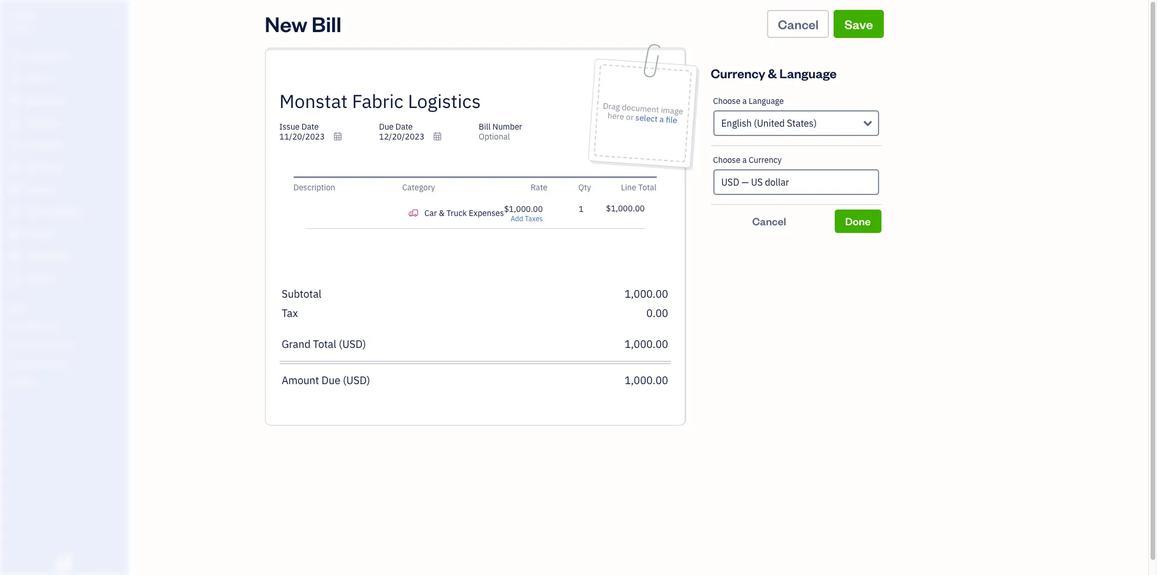 Task type: describe. For each thing, give the bounding box(es) containing it.
estimate image
[[8, 95, 22, 107]]

0 horizontal spatial due
[[322, 374, 341, 387]]

file
[[666, 114, 678, 126]]

due date
[[379, 122, 413, 132]]

items and services image
[[9, 340, 125, 349]]

grand total (usd)
[[282, 338, 366, 351]]

english (united states)
[[722, 117, 817, 129]]

Vendor text field
[[280, 89, 566, 113]]

dashboard image
[[8, 51, 22, 63]]

date for due date
[[396, 122, 413, 132]]

freshbooks image
[[55, 557, 74, 571]]

language for choose a language
[[749, 96, 784, 106]]

or
[[626, 112, 634, 123]]

select
[[636, 112, 658, 124]]

number
[[493, 122, 523, 132]]

new bill
[[265, 10, 342, 37]]

a for select a file
[[660, 114, 665, 125]]

drag
[[603, 101, 621, 112]]

1 horizontal spatial bill
[[479, 122, 491, 132]]

total for grand
[[313, 338, 337, 351]]

0.00
[[647, 307, 669, 320]]

main element
[[0, 0, 158, 575]]

a for choose a currency
[[743, 155, 747, 165]]

client image
[[8, 73, 22, 85]]

payment image
[[8, 140, 22, 151]]

Issue Date text field
[[280, 131, 350, 142]]

grand
[[282, 338, 311, 351]]

issue date
[[280, 122, 319, 132]]

Bill Number text field
[[479, 131, 566, 142]]

english
[[722, 117, 752, 129]]

&
[[768, 65, 777, 81]]

done button
[[835, 210, 882, 233]]

expense image
[[8, 162, 22, 173]]

bill number
[[479, 122, 523, 132]]

drag document image here or
[[603, 101, 684, 123]]

amount
[[282, 374, 319, 387]]

total for line
[[639, 182, 657, 193]]

pwau
[[9, 11, 36, 22]]

qty
[[579, 182, 591, 193]]

Due Date text field
[[379, 131, 449, 142]]

project image
[[8, 184, 22, 196]]

add taxes button
[[511, 214, 543, 223]]

3 1,000.00 from the top
[[625, 374, 669, 387]]

here
[[608, 110, 625, 122]]

Category text field
[[425, 209, 512, 218]]

report image
[[8, 273, 22, 284]]

done
[[846, 214, 871, 228]]

0 vertical spatial cancel button
[[768, 10, 830, 38]]

1,000.00 for grand total (usd)
[[625, 338, 669, 351]]

choose for choose a currency
[[714, 155, 741, 165]]

rate
[[531, 182, 548, 193]]

owner
[[9, 23, 31, 32]]

line
[[621, 182, 637, 193]]

document
[[622, 102, 660, 115]]

(usd) for amount due (usd)
[[343, 374, 370, 387]]

image
[[661, 105, 684, 117]]

Quantity text field
[[567, 204, 584, 214]]

Language field
[[714, 110, 879, 136]]

apps image
[[9, 303, 125, 312]]

add
[[511, 214, 524, 223]]

taxes
[[525, 214, 543, 223]]



Task type: vqa. For each thing, say whether or not it's contained in the screenshot.
Invoice in button
no



Task type: locate. For each thing, give the bounding box(es) containing it.
date for issue date
[[302, 122, 319, 132]]

0 vertical spatial bill
[[312, 10, 342, 37]]

language
[[780, 65, 837, 81], [749, 96, 784, 106]]

cancel
[[778, 16, 819, 32], [753, 214, 787, 228]]

a left file
[[660, 114, 665, 125]]

1,000.00 for subtotal
[[625, 287, 669, 301]]

language for currency & language
[[780, 65, 837, 81]]

choose a currency element
[[711, 146, 882, 205]]

a
[[743, 96, 747, 106], [660, 114, 665, 125], [743, 155, 747, 165]]

a for choose a language
[[743, 96, 747, 106]]

invoice image
[[8, 117, 22, 129]]

team members image
[[9, 321, 125, 331]]

language right &
[[780, 65, 837, 81]]

2 vertical spatial a
[[743, 155, 747, 165]]

0 horizontal spatial total
[[313, 338, 337, 351]]

date right issue
[[302, 122, 319, 132]]

0 vertical spatial 1,000.00
[[625, 287, 669, 301]]

0 vertical spatial choose
[[714, 96, 741, 106]]

1 horizontal spatial total
[[639, 182, 657, 193]]

choose a language element
[[711, 87, 882, 146]]

total right line
[[639, 182, 657, 193]]

description
[[294, 182, 336, 193]]

cancel button up currency & language at the top
[[768, 10, 830, 38]]

1 vertical spatial 1,000.00
[[625, 338, 669, 351]]

cancel button
[[768, 10, 830, 38], [711, 210, 828, 233]]

amount due (usd)
[[282, 374, 370, 387]]

bill
[[312, 10, 342, 37], [479, 122, 491, 132]]

1 vertical spatial total
[[313, 338, 337, 351]]

cancel down currency text field
[[753, 214, 787, 228]]

a inside select a file
[[660, 114, 665, 125]]

choose a currency
[[714, 155, 782, 165]]

choose for choose a language
[[714, 96, 741, 106]]

chart image
[[8, 251, 22, 262]]

0 vertical spatial total
[[639, 182, 657, 193]]

language inside 'element'
[[749, 96, 784, 106]]

settings image
[[9, 377, 125, 387]]

1 1,000.00 from the top
[[625, 287, 669, 301]]

1 vertical spatial due
[[322, 374, 341, 387]]

choose
[[714, 96, 741, 106], [714, 155, 741, 165]]

bill right new on the top of page
[[312, 10, 342, 37]]

money image
[[8, 228, 22, 240]]

a down english
[[743, 155, 747, 165]]

1 vertical spatial cancel button
[[711, 210, 828, 233]]

language up english (united states)
[[749, 96, 784, 106]]

1 vertical spatial currency
[[749, 155, 782, 165]]

save
[[845, 16, 874, 32]]

(usd) for grand total (usd)
[[339, 338, 366, 351]]

add taxes
[[511, 214, 543, 223]]

total
[[639, 182, 657, 193], [313, 338, 337, 351]]

category
[[403, 182, 435, 193]]

choose down english
[[714, 155, 741, 165]]

(usd) down grand total (usd)
[[343, 374, 370, 387]]

cancel up currency & language at the top
[[778, 16, 819, 32]]

$1,000.00
[[606, 203, 645, 214]]

line total
[[621, 182, 657, 193]]

choose a language
[[714, 96, 784, 106]]

1 horizontal spatial due
[[379, 122, 394, 132]]

0 vertical spatial due
[[379, 122, 394, 132]]

choose up english
[[714, 96, 741, 106]]

1 choose from the top
[[714, 96, 741, 106]]

currency
[[711, 65, 766, 81], [749, 155, 782, 165]]

bank connections image
[[9, 359, 125, 368]]

1 vertical spatial (usd)
[[343, 374, 370, 387]]

tax
[[282, 307, 298, 320]]

subtotal
[[282, 287, 322, 301]]

1 vertical spatial language
[[749, 96, 784, 106]]

currency & language
[[711, 65, 837, 81]]

1 vertical spatial a
[[660, 114, 665, 125]]

new
[[265, 10, 308, 37]]

save button
[[834, 10, 884, 38]]

Currency text field
[[715, 171, 878, 194]]

Rate (USD) text field
[[504, 204, 543, 214]]

total right grand
[[313, 338, 337, 351]]

cancel for the top the cancel button
[[778, 16, 819, 32]]

issue
[[280, 122, 300, 132]]

select a file
[[636, 112, 678, 126]]

1,000.00
[[625, 287, 669, 301], [625, 338, 669, 351], [625, 374, 669, 387]]

states)
[[787, 117, 817, 129]]

pwau owner
[[9, 11, 36, 32]]

timer image
[[8, 206, 22, 218]]

currency up choose a language
[[711, 65, 766, 81]]

a up english
[[743, 96, 747, 106]]

0 vertical spatial a
[[743, 96, 747, 106]]

0 horizontal spatial date
[[302, 122, 319, 132]]

0 vertical spatial (usd)
[[339, 338, 366, 351]]

date down vendor text field
[[396, 122, 413, 132]]

bill left number
[[479, 122, 491, 132]]

2 choose from the top
[[714, 155, 741, 165]]

2 date from the left
[[396, 122, 413, 132]]

(usd) up "amount due (usd)"
[[339, 338, 366, 351]]

2 vertical spatial 1,000.00
[[625, 374, 669, 387]]

0 vertical spatial cancel
[[778, 16, 819, 32]]

currency down english (united states)
[[749, 155, 782, 165]]

1 vertical spatial cancel
[[753, 214, 787, 228]]

due
[[379, 122, 394, 132], [322, 374, 341, 387]]

0 vertical spatial language
[[780, 65, 837, 81]]

due right amount
[[322, 374, 341, 387]]

date
[[302, 122, 319, 132], [396, 122, 413, 132]]

0 horizontal spatial bill
[[312, 10, 342, 37]]

1 horizontal spatial date
[[396, 122, 413, 132]]

1 vertical spatial bill
[[479, 122, 491, 132]]

1 vertical spatial choose
[[714, 155, 741, 165]]

cancel for bottommost the cancel button
[[753, 214, 787, 228]]

cancel button down currency text field
[[711, 210, 828, 233]]

(united
[[754, 117, 785, 129]]

0 vertical spatial currency
[[711, 65, 766, 81]]

2 1,000.00 from the top
[[625, 338, 669, 351]]

1 date from the left
[[302, 122, 319, 132]]

due down vendor text field
[[379, 122, 394, 132]]

(usd)
[[339, 338, 366, 351], [343, 374, 370, 387]]

a inside 'element'
[[743, 96, 747, 106]]

choose inside 'element'
[[714, 96, 741, 106]]



